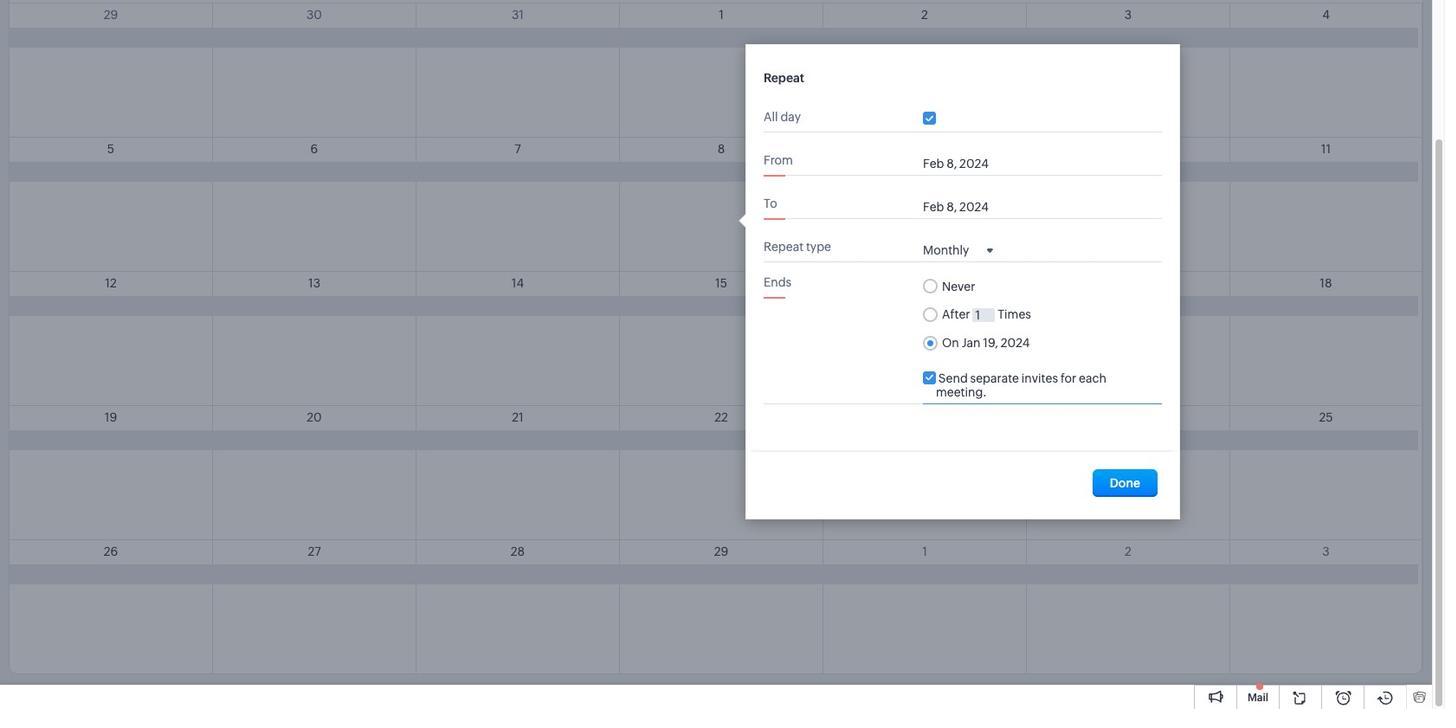 Task type: describe. For each thing, give the bounding box(es) containing it.
to
[[764, 197, 778, 211]]

24
[[1122, 411, 1136, 424]]

31
[[512, 8, 524, 22]]

separate
[[971, 372, 1020, 385]]

mmm d, yyyy text field
[[962, 336, 1095, 350]]

15
[[716, 276, 728, 290]]

21
[[512, 411, 524, 424]]

type
[[806, 240, 832, 254]]

send
[[939, 372, 968, 385]]

1 vertical spatial 29
[[714, 545, 729, 559]]

for
[[1061, 372, 1077, 385]]

from
[[764, 153, 793, 167]]

1 horizontal spatial 1
[[923, 545, 928, 559]]

all
[[764, 110, 778, 124]]

mmm d, yyyy text field for from
[[923, 157, 1019, 171]]

after
[[942, 307, 973, 321]]

0 horizontal spatial 3
[[1125, 8, 1132, 22]]

12
[[105, 276, 117, 290]]

19
[[105, 411, 117, 424]]

7
[[515, 142, 521, 156]]

send separate invites for each meeting.
[[936, 372, 1109, 399]]

each
[[1079, 372, 1107, 385]]

mmm d, yyyy text field for to
[[923, 200, 1019, 214]]

all day
[[764, 110, 801, 124]]

repeat for repeat
[[764, 71, 805, 85]]

23
[[918, 411, 932, 424]]

repeat for repeat type
[[764, 240, 804, 254]]

1 horizontal spatial 3
[[1323, 545, 1330, 559]]



Task type: vqa. For each thing, say whether or not it's contained in the screenshot.
1 to the left
yes



Task type: locate. For each thing, give the bounding box(es) containing it.
25
[[1320, 411, 1334, 424]]

repeat
[[764, 71, 805, 85], [764, 240, 804, 254]]

1 vertical spatial mmm d, yyyy text field
[[923, 200, 1019, 214]]

1 mmm d, yyyy text field from the top
[[923, 157, 1019, 171]]

13
[[308, 276, 321, 290]]

1 vertical spatial 1
[[923, 545, 928, 559]]

invites
[[1022, 372, 1059, 385]]

20
[[307, 411, 322, 424]]

never
[[942, 279, 976, 293]]

0 vertical spatial 1
[[719, 8, 724, 22]]

1 vertical spatial repeat
[[764, 240, 804, 254]]

11
[[1322, 142, 1332, 156]]

on
[[942, 336, 962, 350]]

None text field
[[973, 308, 996, 322]]

3
[[1125, 8, 1132, 22], [1323, 545, 1330, 559]]

26
[[104, 545, 118, 559]]

mail
[[1248, 692, 1269, 704]]

0 vertical spatial 29
[[104, 8, 118, 22]]

9
[[921, 142, 929, 156]]

1 horizontal spatial 2
[[1125, 545, 1132, 559]]

ends
[[764, 275, 792, 289]]

2 mmm d, yyyy text field from the top
[[923, 200, 1019, 214]]

0 vertical spatial 2
[[922, 8, 929, 22]]

8
[[718, 142, 725, 156]]

2
[[922, 8, 929, 22], [1125, 545, 1132, 559]]

27
[[308, 545, 321, 559]]

18
[[1320, 276, 1333, 290]]

repeat left 'type' in the top of the page
[[764, 240, 804, 254]]

5
[[107, 142, 114, 156]]

repeat up all day
[[764, 71, 805, 85]]

Monthly field
[[923, 242, 994, 257]]

4
[[1323, 8, 1330, 22]]

0 vertical spatial repeat
[[764, 71, 805, 85]]

monthly
[[923, 243, 970, 257]]

1 repeat from the top
[[764, 71, 805, 85]]

1 horizontal spatial 29
[[714, 545, 729, 559]]

14
[[512, 276, 524, 290]]

mmm d, yyyy text field down 9
[[923, 157, 1019, 171]]

repeat type
[[764, 240, 832, 254]]

28
[[511, 545, 525, 559]]

2 repeat from the top
[[764, 240, 804, 254]]

0 vertical spatial mmm d, yyyy text field
[[923, 157, 1019, 171]]

1 vertical spatial 3
[[1323, 545, 1330, 559]]

6
[[311, 142, 318, 156]]

29
[[104, 8, 118, 22], [714, 545, 729, 559]]

times
[[996, 307, 1032, 321]]

0 horizontal spatial 1
[[719, 8, 724, 22]]

22
[[715, 411, 728, 424]]

mmm d, yyyy text field up monthly 'field'
[[923, 200, 1019, 214]]

None button
[[1093, 470, 1158, 497]]

30
[[307, 8, 322, 22]]

meeting.
[[936, 385, 987, 399]]

0 horizontal spatial 29
[[104, 8, 118, 22]]

16
[[919, 276, 931, 290]]

day
[[781, 110, 801, 124]]

1 vertical spatial 2
[[1125, 545, 1132, 559]]

0 vertical spatial 3
[[1125, 8, 1132, 22]]

1
[[719, 8, 724, 22], [923, 545, 928, 559]]

mmm d, yyyy text field
[[923, 157, 1019, 171], [923, 200, 1019, 214]]

0 horizontal spatial 2
[[922, 8, 929, 22]]



